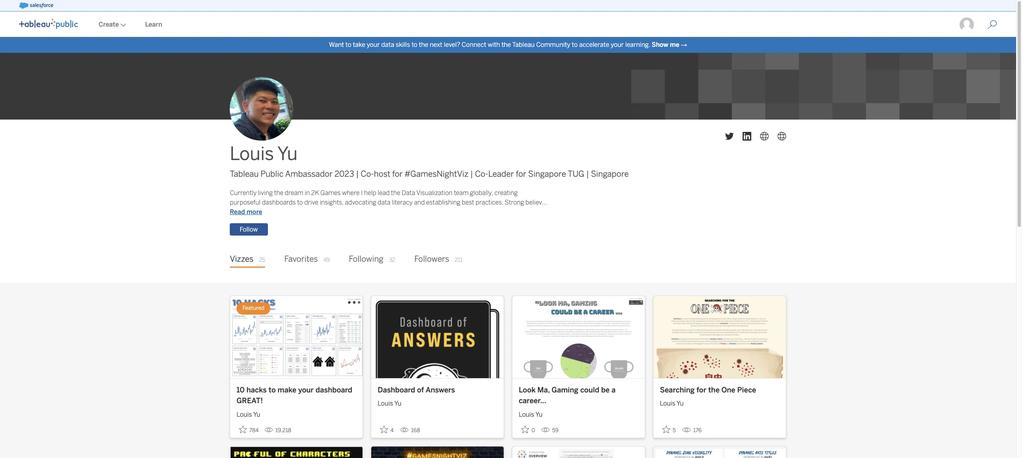 Task type: describe. For each thing, give the bounding box(es) containing it.
public
[[261, 169, 284, 179]]

read
[[230, 209, 245, 216]]

and
[[414, 199, 425, 207]]

next
[[430, 41, 443, 49]]

the up the dashboards
[[274, 189, 284, 197]]

twitter.com image
[[726, 132, 734, 141]]

community
[[536, 41, 571, 49]]

creating
[[495, 189, 518, 197]]

more
[[247, 209, 262, 216]]

the right with
[[502, 41, 511, 49]]

create button
[[89, 12, 136, 37]]

lead
[[378, 189, 390, 197]]

best
[[462, 199, 474, 207]]

me
[[670, 41, 680, 49]]

to left take
[[346, 41, 352, 49]]

1 vertical spatial tableau
[[230, 169, 259, 179]]

leader
[[489, 169, 514, 179]]

want to take your data skills to the next level? connect with the tableau community to accelerate your learning. show me →
[[329, 41, 688, 49]]

3 | from the left
[[587, 169, 589, 179]]

the up literacy
[[391, 189, 401, 197]]

your inside 10 hacks to make your dashboard great!
[[298, 386, 314, 395]]

Add Favorite button
[[519, 423, 538, 437]]

59
[[553, 427, 559, 434]]

read more button
[[228, 208, 265, 217]]

of inside currently living the dream in 2k games where i help lead the data visualization team globally, creating purposeful dashboards to drive insights, advocating data literacy and establishing best practices. strong believer of narratives
[[230, 209, 235, 216]]

logo image
[[19, 19, 78, 29]]

ambassador
[[285, 169, 333, 179]]

louis yu link for answers
[[378, 396, 498, 409]]

be
[[601, 386, 610, 395]]

advocating
[[345, 199, 376, 207]]

1 co- from the left
[[361, 169, 374, 179]]

hacks
[[247, 386, 267, 395]]

follow
[[240, 226, 258, 234]]

workbook thumbnail image for look
[[513, 296, 645, 379]]

1 vertical spatial of
[[417, 386, 424, 395]]

skills
[[396, 41, 410, 49]]

followers
[[415, 255, 450, 264]]

establishing
[[426, 199, 461, 207]]

168
[[411, 427, 420, 434]]

avatar image
[[230, 77, 294, 141]]

louis for make
[[237, 411, 252, 419]]

yu for could
[[536, 411, 543, 419]]

practices.
[[476, 199, 504, 207]]

0 vertical spatial tableau
[[513, 41, 535, 49]]

0 horizontal spatial for
[[392, 169, 403, 179]]

10
[[237, 386, 245, 395]]

louis yu link for the
[[660, 396, 780, 409]]

go to search image
[[979, 20, 1007, 29]]

10 hacks to make your dashboard great! link
[[237, 385, 356, 407]]

to left accelerate
[[572, 41, 578, 49]]

want
[[329, 41, 344, 49]]

read more
[[230, 209, 262, 216]]

look
[[519, 386, 536, 395]]

yu for make
[[253, 411, 260, 419]]

i
[[361, 189, 363, 197]]

datavizninja.webflow.io image
[[761, 132, 769, 141]]

1 workbook thumbnail image from the left
[[230, 296, 363, 379]]

insights,
[[320, 199, 344, 207]]

168 views element
[[397, 424, 423, 437]]

25
[[259, 257, 265, 264]]

4
[[391, 427, 394, 434]]

0
[[532, 427, 535, 434]]

favorites
[[284, 255, 318, 264]]

answers
[[426, 386, 455, 395]]

to inside currently living the dream in 2k games where i help lead the data visualization team globally, creating purposeful dashboards to drive insights, advocating data literacy and establishing best practices. strong believer of narratives
[[297, 199, 303, 207]]

Add Favorite button
[[660, 423, 679, 437]]

the left the next
[[419, 41, 429, 49]]

drive
[[304, 199, 319, 207]]

career...
[[519, 397, 547, 406]]

5
[[673, 427, 676, 434]]

tug
[[568, 169, 585, 179]]

176
[[694, 427, 702, 434]]

yu down dashboard
[[395, 400, 402, 408]]

host
[[374, 169, 391, 179]]

currently living the dream in 2k games where i help lead the data visualization team globally, creating purposeful dashboards to drive insights, advocating data literacy and establishing best practices. strong believer of narratives
[[230, 189, 548, 216]]

59 views element
[[538, 424, 562, 437]]

look ma, gaming could be a career...
[[519, 386, 616, 406]]

yu up public
[[278, 143, 298, 165]]

connect
[[462, 41, 487, 49]]

19,218 views element
[[261, 424, 295, 437]]

believer
[[526, 199, 548, 207]]

featured
[[243, 305, 265, 312]]

2 singapore from the left
[[591, 169, 629, 179]]

louis yu link for gaming
[[519, 407, 639, 420]]

show
[[652, 41, 669, 49]]

workbook thumbnail image for searching
[[654, 296, 786, 379]]

1 | from the left
[[356, 169, 359, 179]]

where
[[342, 189, 360, 197]]

louis yu for one
[[660, 400, 684, 408]]

dashboard
[[316, 386, 353, 395]]

take
[[353, 41, 366, 49]]

gaming
[[552, 386, 579, 395]]

10 hacks to make your dashboard great!
[[237, 386, 353, 406]]

dashboard of answers link
[[378, 385, 498, 396]]

create
[[99, 21, 119, 28]]

following
[[349, 255, 384, 264]]

add favorite button for 19,218
[[237, 423, 261, 437]]



Task type: vqa. For each thing, say whether or not it's contained in the screenshot.
ACCELERATE
yes



Task type: locate. For each thing, give the bounding box(es) containing it.
data
[[381, 41, 394, 49], [378, 199, 391, 207]]

dream
[[285, 189, 304, 197]]

19,218
[[276, 427, 291, 434]]

currently
[[230, 189, 257, 197]]

to down dream
[[297, 199, 303, 207]]

0 horizontal spatial co-
[[361, 169, 374, 179]]

vizzes
[[230, 255, 254, 264]]

co- up help
[[361, 169, 374, 179]]

0 horizontal spatial your
[[298, 386, 314, 395]]

1 horizontal spatial add favorite button
[[378, 423, 397, 437]]

louis for one
[[660, 400, 676, 408]]

1 horizontal spatial your
[[367, 41, 380, 49]]

211
[[455, 257, 463, 264]]

living
[[258, 189, 273, 197]]

| right 2023
[[356, 169, 359, 179]]

one
[[722, 386, 736, 395]]

0 horizontal spatial singapore
[[528, 169, 566, 179]]

team
[[454, 189, 469, 197]]

of
[[230, 209, 235, 216], [417, 386, 424, 395]]

1 horizontal spatial of
[[417, 386, 424, 395]]

games
[[321, 189, 341, 197]]

784
[[249, 427, 259, 434]]

0 horizontal spatial of
[[230, 209, 235, 216]]

great!
[[237, 397, 263, 406]]

globally,
[[470, 189, 493, 197]]

for right searching
[[697, 386, 707, 395]]

your left learning. at right
[[611, 41, 624, 49]]

Add Favorite button
[[237, 423, 261, 437], [378, 423, 397, 437]]

49
[[324, 257, 330, 264]]

gamesnightviz.webflow.io image
[[778, 132, 787, 141]]

visualization
[[417, 189, 453, 197]]

featured element
[[237, 303, 271, 315]]

data
[[402, 189, 415, 197]]

1 vertical spatial data
[[378, 199, 391, 207]]

louis yu link down 10 hacks to make your dashboard great!
[[237, 407, 356, 420]]

salesforce logo image
[[19, 2, 53, 9]]

make
[[278, 386, 297, 395]]

louis down career...
[[519, 411, 535, 419]]

terry.turtle image
[[959, 17, 975, 33]]

louis yu up public
[[230, 143, 298, 165]]

your right take
[[367, 41, 380, 49]]

of down purposeful
[[230, 209, 235, 216]]

louis yu link down answers
[[378, 396, 498, 409]]

2 co- from the left
[[475, 169, 489, 179]]

1 singapore from the left
[[528, 169, 566, 179]]

176 views element
[[679, 424, 705, 437]]

level?
[[444, 41, 461, 49]]

literacy
[[392, 199, 413, 207]]

louis for could
[[519, 411, 535, 419]]

tableau right with
[[513, 41, 535, 49]]

louis yu down career...
[[519, 411, 543, 419]]

louis yu link down one
[[660, 396, 780, 409]]

learn link
[[136, 12, 172, 37]]

add favorite button left 168
[[378, 423, 397, 437]]

0 vertical spatial data
[[381, 41, 394, 49]]

the inside 'link'
[[709, 386, 720, 395]]

could
[[581, 386, 600, 395]]

co- up globally,
[[475, 169, 489, 179]]

2 horizontal spatial your
[[611, 41, 624, 49]]

workbook thumbnail image
[[230, 296, 363, 379], [372, 296, 504, 379], [513, 296, 645, 379], [654, 296, 786, 379]]

yu down great!
[[253, 411, 260, 419]]

help
[[364, 189, 377, 197]]

2 horizontal spatial for
[[697, 386, 707, 395]]

0 horizontal spatial add favorite button
[[237, 423, 261, 437]]

singapore right tug
[[591, 169, 629, 179]]

learning.
[[626, 41, 651, 49]]

add favorite button down great!
[[237, 423, 261, 437]]

louis yu link down look ma, gaming could be a career...
[[519, 407, 639, 420]]

show me link
[[652, 41, 680, 49]]

1 horizontal spatial for
[[516, 169, 527, 179]]

louis down dashboard
[[378, 400, 393, 408]]

data inside currently living the dream in 2k games where i help lead the data visualization team globally, creating purposeful dashboards to drive insights, advocating data literacy and establishing best practices. strong believer of narratives
[[378, 199, 391, 207]]

yu down career...
[[536, 411, 543, 419]]

3 workbook thumbnail image from the left
[[513, 296, 645, 379]]

1 horizontal spatial |
[[471, 169, 473, 179]]

to
[[346, 41, 352, 49], [412, 41, 418, 49], [572, 41, 578, 49], [297, 199, 303, 207], [269, 386, 276, 395]]

for right leader
[[516, 169, 527, 179]]

tableau public ambassador 2023  |  co-host for #gamesnightviz  |  co-leader for singapore tug | singapore
[[230, 169, 629, 179]]

add favorite button for 168
[[378, 423, 397, 437]]

the left one
[[709, 386, 720, 395]]

dashboard of answers
[[378, 386, 455, 395]]

1 horizontal spatial singapore
[[591, 169, 629, 179]]

louis yu for could
[[519, 411, 543, 419]]

the
[[419, 41, 429, 49], [502, 41, 511, 49], [274, 189, 284, 197], [391, 189, 401, 197], [709, 386, 720, 395]]

learn
[[145, 21, 162, 28]]

0 horizontal spatial tableau
[[230, 169, 259, 179]]

data left skills
[[381, 41, 394, 49]]

ma,
[[538, 386, 550, 395]]

to inside 10 hacks to make your dashboard great!
[[269, 386, 276, 395]]

2 horizontal spatial |
[[587, 169, 589, 179]]

→
[[681, 41, 688, 49]]

workbook thumbnail image for dashboard
[[372, 296, 504, 379]]

for right host
[[392, 169, 403, 179]]

yu down searching
[[677, 400, 684, 408]]

a
[[612, 386, 616, 395]]

accelerate
[[579, 41, 610, 49]]

louis yu down great!
[[237, 411, 260, 419]]

4 workbook thumbnail image from the left
[[654, 296, 786, 379]]

louis
[[230, 143, 274, 165], [378, 400, 393, 408], [660, 400, 676, 408], [237, 411, 252, 419], [519, 411, 535, 419]]

linkedin.com image
[[743, 132, 752, 141]]

to right skills
[[412, 41, 418, 49]]

2 add favorite button from the left
[[378, 423, 397, 437]]

look ma, gaming could be a career... link
[[519, 385, 639, 407]]

dashboard
[[378, 386, 415, 395]]

add favorite button containing 4
[[378, 423, 397, 437]]

louis yu link
[[378, 396, 498, 409], [660, 396, 780, 409], [237, 407, 356, 420], [519, 407, 639, 420]]

| right tug
[[587, 169, 589, 179]]

add favorite button containing 784
[[237, 423, 261, 437]]

louis yu
[[230, 143, 298, 165], [378, 400, 402, 408], [660, 400, 684, 408], [237, 411, 260, 419], [519, 411, 543, 419]]

piece
[[738, 386, 757, 395]]

searching
[[660, 386, 695, 395]]

tableau
[[513, 41, 535, 49], [230, 169, 259, 179]]

|
[[356, 169, 359, 179], [471, 169, 473, 179], [587, 169, 589, 179]]

tableau up currently
[[230, 169, 259, 179]]

follow button
[[230, 224, 268, 236]]

louis up public
[[230, 143, 274, 165]]

0 vertical spatial of
[[230, 209, 235, 216]]

2k
[[311, 189, 319, 197]]

your
[[367, 41, 380, 49], [611, 41, 624, 49], [298, 386, 314, 395]]

singapore
[[528, 169, 566, 179], [591, 169, 629, 179]]

strong
[[505, 199, 524, 207]]

with
[[488, 41, 500, 49]]

2 | from the left
[[471, 169, 473, 179]]

searching for the one piece link
[[660, 385, 780, 396]]

yu for one
[[677, 400, 684, 408]]

purposeful
[[230, 199, 261, 207]]

louis yu down dashboard
[[378, 400, 402, 408]]

dashboards
[[262, 199, 296, 207]]

for inside 'link'
[[697, 386, 707, 395]]

#gamesnightviz
[[405, 169, 469, 179]]

singapore left tug
[[528, 169, 566, 179]]

of left answers
[[417, 386, 424, 395]]

louis yu down searching
[[660, 400, 684, 408]]

1 horizontal spatial tableau
[[513, 41, 535, 49]]

co-
[[361, 169, 374, 179], [475, 169, 489, 179]]

| up globally,
[[471, 169, 473, 179]]

data down lead
[[378, 199, 391, 207]]

in
[[305, 189, 310, 197]]

to left make
[[269, 386, 276, 395]]

1 horizontal spatial co-
[[475, 169, 489, 179]]

louis yu for make
[[237, 411, 260, 419]]

searching for the one piece
[[660, 386, 757, 395]]

0 horizontal spatial |
[[356, 169, 359, 179]]

2 workbook thumbnail image from the left
[[372, 296, 504, 379]]

1 add favorite button from the left
[[237, 423, 261, 437]]

narratives
[[237, 209, 265, 216]]

louis down searching
[[660, 400, 676, 408]]

yu
[[278, 143, 298, 165], [395, 400, 402, 408], [677, 400, 684, 408], [253, 411, 260, 419], [536, 411, 543, 419]]

louis down great!
[[237, 411, 252, 419]]

your right make
[[298, 386, 314, 395]]

2023
[[335, 169, 354, 179]]

louis yu link for to
[[237, 407, 356, 420]]



